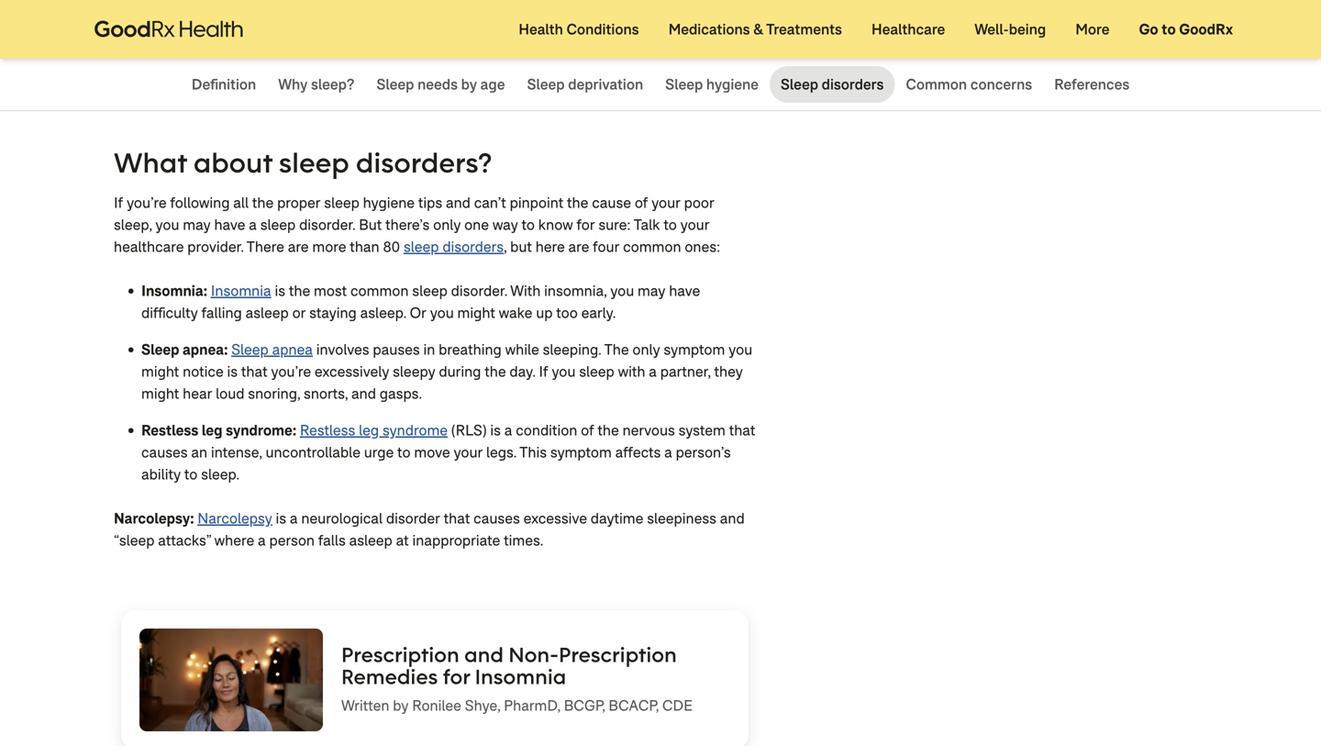 Task type: vqa. For each thing, say whether or not it's contained in the screenshot.
i button
no



Task type: describe. For each thing, give the bounding box(es) containing it.
more button
[[1061, 0, 1125, 59]]

restless leg syndrome link
[[300, 421, 448, 440]]

excessively
[[315, 362, 389, 381]]

pauses
[[373, 340, 420, 359]]

there
[[247, 237, 285, 257]]

insomnia link
[[211, 281, 271, 301]]

you inside 'if you're following all the proper sleep hygiene tips and can't pinpoint the cause of your poor sleep, you may have a sleep disorder. but there's only one way to know for sure: talk to your healthcare provider. there are more than 80'
[[156, 215, 179, 235]]

sleeping.
[[543, 340, 602, 359]]

uncontrollable
[[266, 443, 361, 462]]

have inside the is the most common sleep disorder. with insomnia, you may have difficulty falling asleep or staying asleep. or you might wake up too early.
[[669, 281, 701, 301]]

sleep hygiene
[[666, 75, 759, 94]]

,
[[504, 237, 507, 257]]

sleep up proper
[[279, 145, 350, 180]]

sleep up but
[[324, 193, 360, 213]]

urge
[[364, 443, 394, 462]]

is inside (rls) is a condition of the nervous system that causes an intense, uncontrollable urge to move your legs. this symptom affects a person's ability to sleep.
[[491, 421, 501, 440]]

a inside 'if you're following all the proper sleep hygiene tips and can't pinpoint the cause of your poor sleep, you may have a sleep disorder. but there's only one way to know for sure: talk to your healthcare provider. there are more than 80'
[[249, 215, 257, 235]]

medications & treatments
[[669, 20, 843, 39]]

sleep apnea link
[[231, 340, 313, 359]]

person's
[[676, 443, 731, 462]]

move
[[414, 443, 450, 462]]

causes inside is a neurological disorder that causes excessive daytime sleepiness and "sleep attacks" where a person falls asleep at inappropriate times.
[[474, 509, 520, 528]]

about
[[194, 145, 272, 180]]

2 restless from the left
[[300, 421, 356, 440]]

goodrx
[[1180, 20, 1234, 39]]

snorts,
[[304, 384, 348, 403]]

involves pauses in breathing while sleeping. the only symptom you might notice is that you're excessively sleepy during the day. if you sleep with a partner, they might hear loud snoring, snorts, and gasps.
[[141, 340, 753, 403]]

have inside 'if you're following all the proper sleep hygiene tips and can't pinpoint the cause of your poor sleep, you may have a sleep disorder. but there's only one way to know for sure: talk to your healthcare provider. there are more than 80'
[[214, 215, 245, 235]]

there's
[[386, 215, 430, 235]]

the right 'all'
[[252, 193, 274, 213]]

if inside involves pauses in breathing while sleeping. the only symptom you might notice is that you're excessively sleepy during the day. if you sleep with a partner, they might hear loud snoring, snorts, and gasps.
[[539, 362, 549, 381]]

but
[[510, 237, 532, 257]]

references
[[1055, 75, 1130, 94]]

age
[[481, 75, 505, 94]]

know
[[539, 215, 573, 235]]

system
[[679, 421, 726, 440]]

at
[[396, 531, 409, 550]]

hygiene inside 'if you're following all the proper sleep hygiene tips and can't pinpoint the cause of your poor sleep, you may have a sleep disorder. but there's only one way to know for sure: talk to your healthcare provider. there are more than 80'
[[363, 193, 415, 213]]

healthcare
[[872, 20, 946, 39]]

talk
[[634, 215, 661, 235]]

your inside (rls) is a condition of the nervous system that causes an intense, uncontrollable urge to move your legs. this symptom affects a person's ability to sleep.
[[454, 443, 483, 462]]

falls
[[318, 531, 346, 550]]

why sleep?
[[278, 75, 355, 94]]

too
[[557, 303, 578, 323]]

the
[[605, 340, 629, 359]]

sleep for sleep disorders
[[781, 75, 819, 94]]

2 vertical spatial might
[[141, 384, 179, 403]]

symptom inside (rls) is a condition of the nervous system that causes an intense, uncontrollable urge to move your legs. this symptom affects a person's ability to sleep.
[[551, 443, 612, 462]]

asleep inside the is the most common sleep disorder. with insomnia, you may have difficulty falling asleep or staying asleep. or you might wake up too early.
[[246, 303, 289, 323]]

that inside involves pauses in breathing while sleeping. the only symptom you might notice is that you're excessively sleepy during the day. if you sleep with a partner, they might hear loud snoring, snorts, and gasps.
[[241, 362, 268, 381]]

deprivation
[[568, 75, 644, 94]]

you're inside involves pauses in breathing while sleeping. the only symptom you might notice is that you're excessively sleepy during the day. if you sleep with a partner, they might hear loud snoring, snorts, and gasps.
[[271, 362, 311, 381]]

ronilee
[[412, 696, 462, 716]]

day.
[[510, 362, 536, 381]]

is inside involves pauses in breathing while sleeping. the only symptom you might notice is that you're excessively sleepy during the day. if you sleep with a partner, they might hear loud snoring, snorts, and gasps.
[[227, 362, 238, 381]]

"sleep
[[114, 531, 155, 550]]

disorder
[[386, 509, 440, 528]]

2 leg from the left
[[359, 421, 379, 440]]

with
[[618, 362, 646, 381]]

healthcare
[[114, 237, 184, 257]]

you up they
[[729, 340, 753, 359]]

go to goodrx
[[1140, 20, 1234, 39]]

narcolepsy
[[198, 509, 272, 528]]

might inside the is the most common sleep disorder. with insomnia, you may have difficulty falling asleep or staying asleep. or you might wake up too early.
[[458, 303, 496, 323]]

of inside (rls) is a condition of the nervous system that causes an intense, uncontrollable urge to move your legs. this symptom affects a person's ability to sleep.
[[581, 421, 594, 440]]

syndrome:
[[226, 421, 297, 440]]

daytime
[[591, 509, 644, 528]]

proper
[[277, 193, 321, 213]]

what
[[114, 145, 187, 180]]

medications
[[669, 20, 751, 39]]

early.
[[582, 303, 616, 323]]

0 vertical spatial your
[[652, 193, 681, 213]]

to down syndrome
[[398, 443, 411, 462]]

goodrx health image
[[84, 10, 253, 49]]

legs.
[[487, 443, 517, 462]]

sleep down difficulty
[[141, 340, 179, 359]]

sleep left apnea
[[231, 340, 269, 359]]

only inside 'if you're following all the proper sleep hygiene tips and can't pinpoint the cause of your poor sleep, you may have a sleep disorder. but there's only one way to know for sure: talk to your healthcare provider. there are more than 80'
[[433, 215, 461, 235]]

being
[[1010, 20, 1047, 39]]

tips
[[418, 193, 443, 213]]

more
[[312, 237, 347, 257]]

nervous
[[623, 421, 675, 440]]

can't
[[474, 193, 507, 213]]

falling
[[202, 303, 242, 323]]

healthcare button
[[857, 0, 960, 59]]

is a neurological disorder that causes excessive daytime sleepiness and "sleep attacks" where a person falls asleep at inappropriate times.
[[114, 509, 745, 550]]

and inside prescription and non-prescription remedies for insomnia written by ronilee shye, pharmd, bcgp, bcacp, cde
[[465, 641, 504, 668]]

syndrome
[[383, 421, 448, 440]]

sleep disorders
[[781, 75, 884, 94]]

1 horizontal spatial common
[[623, 237, 682, 257]]

the up know
[[567, 193, 589, 213]]

and inside is a neurological disorder that causes excessive daytime sleepiness and "sleep attacks" where a person falls asleep at inappropriate times.
[[720, 509, 745, 528]]

health: insomnia: gettyimages-1197853111 image
[[140, 629, 323, 732]]

asleep inside is a neurological disorder that causes excessive daytime sleepiness and "sleep attacks" where a person falls asleep at inappropriate times.
[[349, 531, 393, 550]]

hear
[[183, 384, 212, 403]]

&
[[754, 20, 764, 39]]

sleep inside the is the most common sleep disorder. with insomnia, you may have difficulty falling asleep or staying asleep. or you might wake up too early.
[[412, 281, 448, 301]]

sleep inside involves pauses in breathing while sleeping. the only symptom you might notice is that you're excessively sleepy during the day. if you sleep with a partner, they might hear loud snoring, snorts, and gasps.
[[579, 362, 615, 381]]

person
[[269, 531, 315, 550]]

apnea:
[[183, 340, 228, 359]]

sleep for sleep needs by age
[[377, 75, 414, 94]]

well-being button
[[960, 0, 1061, 59]]

concerns
[[971, 75, 1033, 94]]

shye,
[[465, 696, 501, 716]]

or
[[292, 303, 306, 323]]

the inside the is the most common sleep disorder. with insomnia, you may have difficulty falling asleep or staying asleep. or you might wake up too early.
[[289, 281, 310, 301]]

causes inside (rls) is a condition of the nervous system that causes an intense, uncontrollable urge to move your legs. this symptom affects a person's ability to sleep.
[[141, 443, 188, 462]]

affects
[[616, 443, 661, 462]]

difficulty
[[141, 303, 198, 323]]

remedies
[[341, 663, 438, 690]]

definition link
[[181, 66, 267, 103]]

may inside the is the most common sleep disorder. with insomnia, you may have difficulty falling asleep or staying asleep. or you might wake up too early.
[[638, 281, 666, 301]]

a down nervous
[[665, 443, 673, 462]]

more
[[1076, 20, 1110, 39]]

of inside 'if you're following all the proper sleep hygiene tips and can't pinpoint the cause of your poor sleep, you may have a sleep disorder. but there's only one way to know for sure: talk to your healthcare provider. there are more than 80'
[[635, 193, 648, 213]]

you up early.
[[611, 281, 635, 301]]

neurological
[[301, 509, 383, 528]]

sleep?
[[311, 75, 355, 94]]

the inside involves pauses in breathing while sleeping. the only symptom you might notice is that you're excessively sleepy during the day. if you sleep with a partner, they might hear loud snoring, snorts, and gasps.
[[485, 362, 506, 381]]

sleep for sleep hygiene
[[666, 75, 703, 94]]

sleep needs by age link
[[366, 66, 516, 103]]



Task type: locate. For each thing, give the bounding box(es) containing it.
symptom inside involves pauses in breathing while sleeping. the only symptom you might notice is that you're excessively sleepy during the day. if you sleep with a partner, they might hear loud snoring, snorts, and gasps.
[[664, 340, 726, 359]]

1 vertical spatial may
[[638, 281, 666, 301]]

symptom down condition
[[551, 443, 612, 462]]

to down an
[[184, 465, 198, 484]]

disorder. inside the is the most common sleep disorder. with insomnia, you may have difficulty falling asleep or staying asleep. or you might wake up too early.
[[451, 281, 507, 301]]

only up with
[[633, 340, 661, 359]]

a right with
[[649, 362, 657, 381]]

0 vertical spatial common
[[623, 237, 682, 257]]

0 horizontal spatial if
[[114, 193, 123, 213]]

might left notice
[[141, 362, 179, 381]]

sleep right age
[[527, 75, 565, 94]]

leg up an
[[202, 421, 223, 440]]

for up ronilee
[[443, 663, 470, 690]]

conditions
[[567, 20, 639, 39]]

disorder. up wake
[[451, 281, 507, 301]]

the up affects
[[598, 421, 619, 440]]

insomnia inside prescription and non-prescription remedies for insomnia written by ronilee shye, pharmd, bcgp, bcacp, cde
[[475, 663, 567, 690]]

restless up an
[[141, 421, 199, 440]]

the inside (rls) is a condition of the nervous system that causes an intense, uncontrollable urge to move your legs. this symptom affects a person's ability to sleep.
[[598, 421, 619, 440]]

0 vertical spatial insomnia
[[211, 281, 271, 301]]

1 horizontal spatial have
[[669, 281, 701, 301]]

of up talk
[[635, 193, 648, 213]]

sleep down the
[[579, 362, 615, 381]]

disorder. up more
[[299, 215, 355, 235]]

that down sleep apnea link
[[241, 362, 268, 381]]

0 horizontal spatial you're
[[127, 193, 167, 213]]

disorder. inside 'if you're following all the proper sleep hygiene tips and can't pinpoint the cause of your poor sleep, you may have a sleep disorder. but there's only one way to know for sure: talk to your healthcare provider. there are more than 80'
[[299, 215, 355, 235]]

snoring,
[[248, 384, 300, 403]]

to right talk
[[664, 215, 677, 235]]

health
[[519, 20, 563, 39]]

1 horizontal spatial only
[[633, 340, 661, 359]]

is up person
[[276, 509, 286, 528]]

0 horizontal spatial by
[[393, 696, 409, 716]]

go
[[1140, 20, 1159, 39]]

common
[[623, 237, 682, 257], [351, 281, 409, 301]]

insomnia up pharmd,
[[475, 663, 567, 690]]

loud
[[216, 384, 245, 403]]

while
[[505, 340, 540, 359]]

common inside the is the most common sleep disorder. with insomnia, you may have difficulty falling asleep or staying asleep. or you might wake up too early.
[[351, 281, 409, 301]]

disorders down one
[[443, 237, 504, 257]]

may inside 'if you're following all the proper sleep hygiene tips and can't pinpoint the cause of your poor sleep, you may have a sleep disorder. but there's only one way to know for sure: talk to your healthcare provider. there are more than 80'
[[183, 215, 211, 235]]

intense,
[[211, 443, 262, 462]]

0 horizontal spatial symptom
[[551, 443, 612, 462]]

is inside is a neurological disorder that causes excessive daytime sleepiness and "sleep attacks" where a person falls asleep at inappropriate times.
[[276, 509, 286, 528]]

sleep down there's
[[404, 237, 439, 257]]

provider.
[[188, 237, 244, 257]]

causes up ability on the bottom of the page
[[141, 443, 188, 462]]

2 prescription from the left
[[559, 641, 677, 668]]

for left sure:
[[577, 215, 595, 235]]

might up breathing
[[458, 303, 496, 323]]

references link
[[1044, 66, 1141, 103]]

0 vertical spatial for
[[577, 215, 595, 235]]

to right go
[[1162, 20, 1177, 39]]

sleep down treatments
[[781, 75, 819, 94]]

1 horizontal spatial of
[[635, 193, 648, 213]]

1 vertical spatial for
[[443, 663, 470, 690]]

leg up urge
[[359, 421, 379, 440]]

1 vertical spatial of
[[581, 421, 594, 440]]

attacks"
[[158, 531, 211, 550]]

a up legs.
[[505, 421, 513, 440]]

one
[[465, 215, 489, 235]]

may down following
[[183, 215, 211, 235]]

only inside involves pauses in breathing while sleeping. the only symptom you might notice is that you're excessively sleepy during the day. if you sleep with a partner, they might hear loud snoring, snorts, and gasps.
[[633, 340, 661, 359]]

common
[[906, 75, 968, 94]]

0 vertical spatial you're
[[127, 193, 167, 213]]

sleep apnea: sleep apnea
[[141, 340, 313, 359]]

you right or
[[430, 303, 454, 323]]

symptom
[[664, 340, 726, 359], [551, 443, 612, 462]]

an
[[191, 443, 208, 462]]

2 vertical spatial that
[[444, 509, 470, 528]]

only up sleep disorders link
[[433, 215, 461, 235]]

if inside 'if you're following all the proper sleep hygiene tips and can't pinpoint the cause of your poor sleep, you may have a sleep disorder. but there's only one way to know for sure: talk to your healthcare provider. there are more than 80'
[[114, 193, 123, 213]]

you're up sleep,
[[127, 193, 167, 213]]

that up inappropriate
[[444, 509, 470, 528]]

insomnia:
[[141, 281, 208, 301]]

1 vertical spatial have
[[669, 281, 701, 301]]

way
[[493, 215, 518, 235]]

you're
[[127, 193, 167, 213], [271, 362, 311, 381]]

four
[[593, 237, 620, 257]]

1 horizontal spatial that
[[444, 509, 470, 528]]

breathing
[[439, 340, 502, 359]]

1 horizontal spatial disorders
[[822, 75, 884, 94]]

if up sleep,
[[114, 193, 123, 213]]

1 vertical spatial that
[[730, 421, 756, 440]]

dialog
[[0, 0, 1322, 746]]

1 vertical spatial common
[[351, 281, 409, 301]]

0 horizontal spatial leg
[[202, 421, 223, 440]]

bcgp,
[[564, 696, 605, 716]]

1 horizontal spatial for
[[577, 215, 595, 235]]

2 vertical spatial your
[[454, 443, 483, 462]]

0 horizontal spatial insomnia
[[211, 281, 271, 301]]

are left four at the top left of page
[[569, 237, 590, 257]]

1 vertical spatial if
[[539, 362, 549, 381]]

sleep.
[[201, 465, 239, 484]]

why sleep? link
[[267, 66, 366, 103]]

0 horizontal spatial common
[[351, 281, 409, 301]]

1 vertical spatial you're
[[271, 362, 311, 381]]

common down talk
[[623, 237, 682, 257]]

and down excessively
[[352, 384, 376, 403]]

1 vertical spatial asleep
[[349, 531, 393, 550]]

to right way
[[522, 215, 535, 235]]

you up healthcare
[[156, 215, 179, 235]]

go to goodrx link
[[1125, 0, 1248, 59]]

that right system
[[730, 421, 756, 440]]

a right where
[[258, 531, 266, 550]]

insomnia up the falling on the top of the page
[[211, 281, 271, 301]]

1 vertical spatial symptom
[[551, 443, 612, 462]]

1 horizontal spatial insomnia
[[475, 663, 567, 690]]

wake
[[499, 303, 533, 323]]

0 horizontal spatial have
[[214, 215, 245, 235]]

1 horizontal spatial may
[[638, 281, 666, 301]]

and left non-
[[465, 641, 504, 668]]

0 vertical spatial hygiene
[[707, 75, 759, 94]]

0 horizontal spatial only
[[433, 215, 461, 235]]

1 leg from the left
[[202, 421, 223, 440]]

1 vertical spatial by
[[393, 696, 409, 716]]

sleep,
[[114, 215, 152, 235]]

sleepy
[[393, 362, 436, 381]]

you're inside 'if you're following all the proper sleep hygiene tips and can't pinpoint the cause of your poor sleep, you may have a sleep disorder. but there's only one way to know for sure: talk to your healthcare provider. there are more than 80'
[[127, 193, 167, 213]]

what about sleep disorders?
[[114, 145, 492, 180]]

hygiene down medications & treatments 'dropdown button'
[[707, 75, 759, 94]]

you down sleeping.
[[552, 362, 576, 381]]

0 horizontal spatial restless
[[141, 421, 199, 440]]

and inside involves pauses in breathing while sleeping. the only symptom you might notice is that you're excessively sleepy during the day. if you sleep with a partner, they might hear loud snoring, snorts, and gasps.
[[352, 384, 376, 403]]

and right sleepiness
[[720, 509, 745, 528]]

1 vertical spatial causes
[[474, 509, 520, 528]]

2 are from the left
[[569, 237, 590, 257]]

0 horizontal spatial prescription
[[341, 641, 460, 668]]

needs
[[418, 75, 458, 94]]

0 vertical spatial causes
[[141, 443, 188, 462]]

1 horizontal spatial disorder.
[[451, 281, 507, 301]]

your down poor
[[681, 215, 710, 235]]

80
[[383, 237, 400, 257]]

sleep deprivation
[[527, 75, 644, 94]]

2 horizontal spatial that
[[730, 421, 756, 440]]

asleep.
[[360, 303, 406, 323]]

pinpoint
[[510, 193, 564, 213]]

1 horizontal spatial are
[[569, 237, 590, 257]]

1 horizontal spatial hygiene
[[707, 75, 759, 94]]

have down ones:
[[669, 281, 701, 301]]

may
[[183, 215, 211, 235], [638, 281, 666, 301]]

times.
[[504, 531, 544, 550]]

1 horizontal spatial you're
[[271, 362, 311, 381]]

are
[[288, 237, 309, 257], [569, 237, 590, 257]]

may down talk
[[638, 281, 666, 301]]

0 vertical spatial asleep
[[246, 303, 289, 323]]

common concerns
[[906, 75, 1033, 94]]

1 vertical spatial hygiene
[[363, 193, 415, 213]]

1 vertical spatial your
[[681, 215, 710, 235]]

sleep deprivation link
[[516, 66, 655, 103]]

your down the (rls)
[[454, 443, 483, 462]]

sleep disorders link
[[404, 237, 504, 257]]

sleep up there
[[260, 215, 296, 235]]

0 vertical spatial if
[[114, 193, 123, 213]]

disorders?
[[356, 145, 492, 180]]

hygiene up but
[[363, 193, 415, 213]]

if you're following all the proper sleep hygiene tips and can't pinpoint the cause of your poor sleep, you may have a sleep disorder. but there's only one way to know for sure: talk to your healthcare provider. there are more than 80
[[114, 193, 715, 257]]

sleep needs by age
[[377, 75, 505, 94]]

if
[[114, 193, 123, 213], [539, 362, 549, 381]]

by down remedies
[[393, 696, 409, 716]]

medications & treatments button
[[654, 0, 857, 59]]

prescription up written
[[341, 641, 460, 668]]

0 horizontal spatial that
[[241, 362, 268, 381]]

1 horizontal spatial restless
[[300, 421, 356, 440]]

insomnia,
[[544, 281, 607, 301]]

a up there
[[249, 215, 257, 235]]

sleep for sleep deprivation
[[527, 75, 565, 94]]

1 vertical spatial disorder.
[[451, 281, 507, 301]]

0 horizontal spatial disorders
[[443, 237, 504, 257]]

is up loud
[[227, 362, 238, 381]]

and inside 'if you're following all the proper sleep hygiene tips and can't pinpoint the cause of your poor sleep, you may have a sleep disorder. but there's only one way to know for sure: talk to your healthcare provider. there are more than 80'
[[446, 193, 471, 213]]

the
[[252, 193, 274, 213], [567, 193, 589, 213], [289, 281, 310, 301], [485, 362, 506, 381], [598, 421, 619, 440]]

is up legs.
[[491, 421, 501, 440]]

the up or
[[289, 281, 310, 301]]

0 horizontal spatial causes
[[141, 443, 188, 462]]

1 horizontal spatial prescription
[[559, 641, 677, 668]]

following
[[170, 193, 230, 213]]

notice
[[183, 362, 224, 381]]

narcolepsy:
[[114, 509, 194, 528]]

sleep down medications
[[666, 75, 703, 94]]

are inside 'if you're following all the proper sleep hygiene tips and can't pinpoint the cause of your poor sleep, you may have a sleep disorder. but there's only one way to know for sure: talk to your healthcare provider. there are more than 80'
[[288, 237, 309, 257]]

0 horizontal spatial for
[[443, 663, 470, 690]]

involves
[[317, 340, 370, 359]]

0 horizontal spatial disorder.
[[299, 215, 355, 235]]

you're down apnea
[[271, 362, 311, 381]]

1 prescription from the left
[[341, 641, 460, 668]]

0 vertical spatial that
[[241, 362, 268, 381]]

1 horizontal spatial asleep
[[349, 531, 393, 550]]

1 horizontal spatial by
[[461, 75, 477, 94]]

in
[[424, 340, 435, 359]]

0 horizontal spatial of
[[581, 421, 594, 440]]

0 vertical spatial symptom
[[664, 340, 726, 359]]

sleep disorders , but here are four common ones:
[[404, 237, 724, 257]]

sure:
[[599, 215, 631, 235]]

asleep left at
[[349, 531, 393, 550]]

your up talk
[[652, 193, 681, 213]]

disorders for sleep
[[822, 75, 884, 94]]

restless up uncontrollable on the bottom of the page
[[300, 421, 356, 440]]

and right tips
[[446, 193, 471, 213]]

sleep up or
[[412, 281, 448, 301]]

prescription and non-prescription remedies for insomnia written by ronilee shye, pharmd, bcgp, bcacp, cde
[[341, 641, 693, 716]]

1 restless from the left
[[141, 421, 199, 440]]

for inside 'if you're following all the proper sleep hygiene tips and can't pinpoint the cause of your poor sleep, you may have a sleep disorder. but there's only one way to know for sure: talk to your healthcare provider. there are more than 80'
[[577, 215, 595, 235]]

excessive
[[524, 509, 587, 528]]

sleep hygiene link
[[655, 66, 770, 103]]

are left more
[[288, 237, 309, 257]]

of right condition
[[581, 421, 594, 440]]

sleep
[[377, 75, 414, 94], [527, 75, 565, 94], [666, 75, 703, 94], [781, 75, 819, 94], [141, 340, 179, 359], [231, 340, 269, 359]]

1 vertical spatial only
[[633, 340, 661, 359]]

that inside is a neurological disorder that causes excessive daytime sleepiness and "sleep attacks" where a person falls asleep at inappropriate times.
[[444, 509, 470, 528]]

1 horizontal spatial leg
[[359, 421, 379, 440]]

health conditions button
[[504, 0, 654, 59]]

by
[[461, 75, 477, 94], [393, 696, 409, 716]]

is the most common sleep disorder. with insomnia, you may have difficulty falling asleep or staying asleep. or you might wake up too early.
[[141, 281, 701, 323]]

disorders down treatments
[[822, 75, 884, 94]]

0 vertical spatial disorders
[[822, 75, 884, 94]]

of
[[635, 193, 648, 213], [581, 421, 594, 440]]

might left hear
[[141, 384, 179, 403]]

symptom up partner,
[[664, 340, 726, 359]]

asleep left or
[[246, 303, 289, 323]]

1 horizontal spatial if
[[539, 362, 549, 381]]

health conditions
[[519, 20, 639, 39]]

1 horizontal spatial causes
[[474, 509, 520, 528]]

than
[[350, 237, 380, 257]]

a inside involves pauses in breathing while sleeping. the only symptom you might notice is that you're excessively sleepy during the day. if you sleep with a partner, they might hear loud snoring, snorts, and gasps.
[[649, 362, 657, 381]]

by inside prescription and non-prescription remedies for insomnia written by ronilee shye, pharmd, bcgp, bcacp, cde
[[393, 696, 409, 716]]

0 horizontal spatial hygiene
[[363, 193, 415, 213]]

1 vertical spatial disorders
[[443, 237, 504, 257]]

for
[[577, 215, 595, 235], [443, 663, 470, 690]]

sleep left needs
[[377, 75, 414, 94]]

1 are from the left
[[288, 237, 309, 257]]

0 vertical spatial might
[[458, 303, 496, 323]]

0 horizontal spatial are
[[288, 237, 309, 257]]

0 vertical spatial only
[[433, 215, 461, 235]]

during
[[439, 362, 481, 381]]

is inside the is the most common sleep disorder. with insomnia, you may have difficulty falling asleep or staying asleep. or you might wake up too early.
[[275, 281, 286, 301]]

they
[[715, 362, 743, 381]]

by left age
[[461, 75, 477, 94]]

1 vertical spatial might
[[141, 362, 179, 381]]

disorders for sleep
[[443, 237, 504, 257]]

common up asleep.
[[351, 281, 409, 301]]

causes up the times.
[[474, 509, 520, 528]]

0 vertical spatial disorder.
[[299, 215, 355, 235]]

if right day.
[[539, 362, 549, 381]]

is right insomnia link
[[275, 281, 286, 301]]

sleepiness
[[647, 509, 717, 528]]

ones:
[[685, 237, 721, 257]]

gasps.
[[380, 384, 422, 403]]

0 vertical spatial by
[[461, 75, 477, 94]]

0 vertical spatial may
[[183, 215, 211, 235]]

for inside prescription and non-prescription remedies for insomnia written by ronilee shye, pharmd, bcgp, bcacp, cde
[[443, 663, 470, 690]]

0 horizontal spatial asleep
[[246, 303, 289, 323]]

have down 'all'
[[214, 215, 245, 235]]

a up person
[[290, 509, 298, 528]]

0 vertical spatial of
[[635, 193, 648, 213]]

prescription up the bcacp,
[[559, 641, 677, 668]]

1 horizontal spatial symptom
[[664, 340, 726, 359]]

0 vertical spatial have
[[214, 215, 245, 235]]

with
[[511, 281, 541, 301]]

the left day.
[[485, 362, 506, 381]]

hygiene
[[707, 75, 759, 94], [363, 193, 415, 213]]

0 horizontal spatial may
[[183, 215, 211, 235]]

1 vertical spatial insomnia
[[475, 663, 567, 690]]

apnea
[[272, 340, 313, 359]]

that inside (rls) is a condition of the nervous system that causes an intense, uncontrollable urge to move your legs. this symptom affects a person's ability to sleep.
[[730, 421, 756, 440]]



